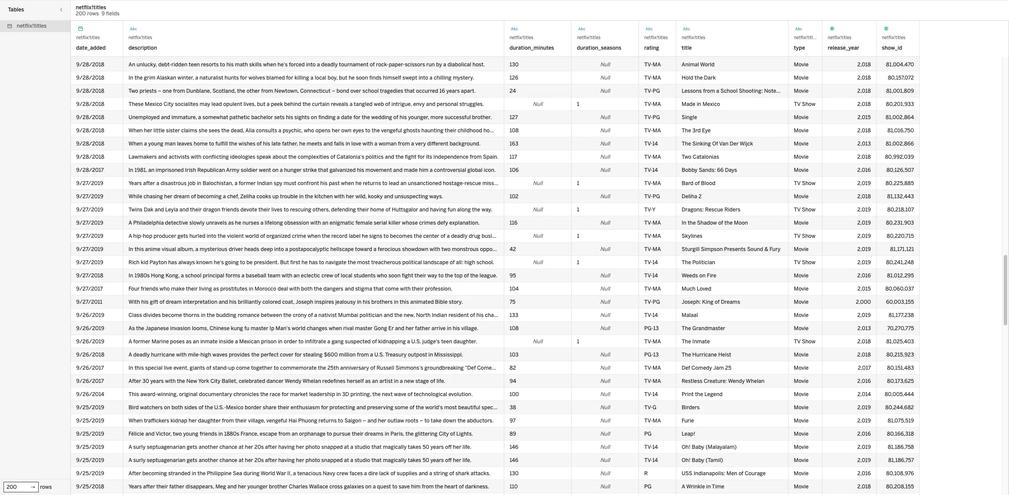 Task type: describe. For each thing, give the bounding box(es) containing it.
oh! baby (malayalam)
[[682, 444, 737, 451]]

a left hunger
[[280, 167, 283, 173]]

his left 'chawl.' on the bottom
[[476, 312, 484, 319]]

on down winning,
[[164, 405, 170, 411]]

the left next
[[372, 392, 381, 398]]

9/26/2017 for after 30 years with the new york city ballet, celebrated dancer wendy whelan redefines herself as an artist in a new stage of life.
[[76, 378, 104, 385]]

of left rock-
[[370, 62, 375, 68]]

movie for malaal
[[794, 312, 809, 319]]

0 vertical spatial teen
[[189, 62, 200, 68]]

the down tangled
[[362, 114, 370, 121]]

row group containing 9/28/2018
[[71, 58, 920, 190]]

1 horizontal spatial but
[[339, 75, 347, 81]]

going
[[225, 260, 239, 266]]

2 comedy from the left
[[691, 365, 712, 371]]

kung
[[231, 326, 243, 332]]

global
[[467, 167, 482, 173]]

1 vertical spatial this
[[400, 299, 409, 305]]

hunger
[[284, 167, 302, 173]]

20s for oh! baby (malayalam)
[[254, 444, 264, 451]]

17 row from the top
[[71, 256, 920, 269]]

tv-ma for much loved
[[644, 286, 661, 292]]

tv- for dragons: rescue riders
[[644, 207, 652, 213]]

chinese
[[210, 326, 230, 332]]

81,002,864
[[886, 114, 914, 121]]

1 vertical spatial young
[[183, 431, 198, 437]]

hellscape
[[330, 246, 354, 253]]

ma for the 3rd eye
[[653, 128, 661, 134]]

and right 'envy'
[[426, 101, 435, 107]]

null for a wrinkle in time
[[600, 484, 610, 490]]

2 string image from the left
[[577, 25, 586, 33]]

14 for weeds on fire
[[652, 273, 658, 279]]

0 horizontal spatial he's
[[214, 260, 224, 266]]

82
[[510, 365, 516, 371]]

1 wendy from the left
[[285, 378, 301, 385]]

their left living
[[186, 286, 198, 292]]

1 for these mexico city socialites may lead opulent lives, but a peek behind the curtain reveals a tangled web of intrigue, envy and personal struggles.
[[577, 101, 579, 107]]

2 number image from the left
[[882, 25, 891, 33]]

socialites
[[175, 101, 198, 107]]

0 horizontal spatial local
[[315, 75, 326, 81]]

2,019 for 80,220,715
[[857, 233, 871, 239]]

successful
[[445, 114, 471, 121]]

tv for made in mexico
[[794, 101, 801, 107]]

zeliha
[[240, 194, 255, 200]]

peek
[[271, 101, 283, 107]]

ma for bard of blood
[[653, 180, 661, 187]]

tv show for 80,218,107
[[794, 207, 816, 213]]

y
[[652, 207, 656, 213]]

9/25/2018
[[76, 484, 104, 490]]

null for hold the dark
[[600, 75, 610, 81]]

opulent
[[223, 101, 242, 107]]

21 row from the top
[[71, 309, 920, 322]]

world's
[[425, 405, 443, 411]]

herself
[[347, 378, 364, 385]]

monstrous
[[452, 246, 479, 253]]

1 master from the left
[[251, 326, 268, 332]]

the for the grandmaster
[[682, 326, 691, 332]]

netflix!titles inside netflix!titles date_added
[[76, 35, 100, 40]]

show for 81,025,403
[[802, 339, 816, 345]]

the left new, at bottom left
[[394, 312, 402, 319]]

hurricane
[[151, 352, 175, 358]]

her down preserving
[[378, 418, 386, 424]]

tv-14 for oh! baby (malayalam)
[[644, 444, 658, 451]]

devote
[[240, 207, 257, 213]]

14 row from the top
[[71, 217, 920, 230]]

ma for restless creature: wendy whelan
[[653, 378, 661, 385]]

a left woman
[[374, 141, 377, 147]]

2 horizontal spatial deadly
[[451, 233, 468, 239]]

from down "string"
[[422, 484, 434, 490]]

81,012,295
[[887, 273, 914, 279]]

tv-pg for deliha 2
[[644, 194, 660, 200]]

after for after 30 years with the new york city ballet, celebrated dancer wendy whelan redefines herself as an artist in a new stage of life.
[[128, 378, 141, 385]]

23 row from the top
[[71, 335, 920, 349]]

gets for oh! baby (malayalam)
[[187, 444, 197, 451]]

1 has from the left
[[168, 260, 177, 266]]

on right went
[[272, 167, 279, 173]]

1 row from the top
[[71, 45, 920, 58]]

a left the psychic,
[[278, 128, 281, 134]]

0 vertical spatial u.s.
[[411, 339, 421, 345]]

sets
[[274, 114, 285, 121]]

as right the herself
[[365, 378, 371, 385]]

row containing 9/27/2017
[[71, 283, 920, 296]]

81,075,519
[[888, 418, 914, 424]]

for right cover
[[295, 352, 302, 358]]

movie for much loved
[[794, 286, 809, 292]]

movie for the 3rd eye
[[794, 128, 809, 134]]

1 vertical spatial school
[[185, 273, 201, 279]]

navigate
[[325, 260, 346, 266]]

0 horizontal spatial home
[[194, 141, 208, 147]]

his down the stigma
[[363, 299, 370, 305]]

a right by
[[443, 62, 446, 68]]

she
[[199, 128, 207, 134]]

wild,
[[355, 194, 367, 200]]

70,270,775
[[887, 326, 914, 332]]

33 row from the top
[[71, 467, 920, 481]]

of right wishes
[[257, 141, 262, 147]]

81,002,866
[[886, 141, 914, 147]]

always
[[178, 260, 195, 266]]

a left peek
[[267, 101, 270, 107]]

their left lives
[[258, 207, 270, 213]]

0 vertical spatial having
[[430, 207, 446, 213]]

the left moon at the right top
[[724, 220, 733, 226]]

surly for oh! baby (tamil)
[[133, 458, 146, 464]]

g
[[653, 405, 657, 411]]

russell
[[377, 365, 394, 371]]

with up defending
[[334, 194, 345, 200]]

3 row from the top
[[71, 71, 920, 84]]

coat,
[[282, 299, 294, 305]]

1 horizontal spatial vengeful
[[381, 128, 402, 134]]

25 row from the top
[[71, 362, 920, 375]]

for left its
[[418, 154, 425, 160]]

a right reveals
[[350, 101, 353, 107]]

1 vertical spatial becoming
[[142, 471, 167, 477]]

into right deep
[[274, 246, 284, 253]]

tv- for print the legend
[[644, 392, 652, 398]]

0 vertical spatial lead
[[211, 101, 222, 107]]

15 row from the top
[[71, 230, 920, 243]]

sturgill
[[682, 246, 700, 253]]

of down falls
[[330, 154, 335, 160]]

2 has from the left
[[309, 260, 318, 266]]

0 vertical spatial returns
[[363, 180, 381, 187]]

9/26/2019 for a former marine poses as an inmate inside a mexican prison in order to infiltrate a gang suspected of kidnapping a u.s. judge's teen daughter.
[[76, 339, 104, 345]]

in for in this anime visual album, a mysterious driver heads deep into a postapocalyptic hellscape toward a ferocious showdown with two monstrous opponents. 42
[[128, 246, 133, 253]]

an down others,
[[322, 220, 328, 226]]

crony
[[293, 312, 307, 319]]

35 row from the top
[[71, 494, 920, 496]]

1 string image from the left
[[510, 25, 518, 33]]

tv-14 for print the legend
[[644, 392, 658, 398]]

1 vertical spatial fight
[[402, 273, 413, 279]]

14 for the politician
[[652, 260, 658, 266]]

9/28/2018 for unemployed and immature, a somewhat pathetic bachelor sets his sights on finding a date for the wedding of his younger, more successful brother.
[[76, 114, 104, 121]]

row group containing 9/27/2019
[[71, 190, 920, 322]]

their down saigon
[[352, 431, 363, 437]]

ma for two catalonias
[[653, 154, 661, 160]]

movie for deliha 2
[[794, 194, 809, 200]]

netflix!titles inside row group
[[17, 23, 46, 29]]

30
[[142, 378, 149, 385]]

a left date
[[337, 114, 340, 121]]

baby for (malayalam)
[[692, 444, 704, 451]]

2 whelan from the left
[[746, 378, 764, 385]]

tv for skylines
[[794, 233, 801, 239]]

preserving
[[367, 405, 393, 411]]

the right print
[[695, 392, 703, 398]]

a up lawmakers
[[144, 141, 147, 147]]

of right shadow at the right
[[718, 220, 723, 226]]

to left take
[[424, 418, 430, 424]]

the for the sinking of van der wijck
[[682, 141, 691, 147]]

their left village,
[[235, 418, 247, 424]]

1 vertical spatial friends
[[141, 286, 158, 292]]

1 horizontal spatial father
[[415, 326, 430, 332]]

0 horizontal spatial former
[[133, 339, 150, 345]]

into right forced
[[306, 62, 316, 68]]

1 horizontal spatial soon
[[388, 273, 400, 279]]

septuagenarian for oh! baby (tamil)
[[147, 458, 185, 464]]

null for the 3rd eye
[[600, 128, 610, 134]]

of right gift
[[159, 299, 164, 305]]

tv- for in the shadow of the moon
[[644, 220, 653, 226]]

him for from
[[411, 484, 421, 490]]

1 horizontal spatial both
[[301, 286, 313, 292]]

of right stage
[[430, 378, 435, 385]]

null for def comedy jam 25
[[600, 365, 610, 371]]

new
[[404, 378, 414, 385]]

two for two catalonias
[[682, 154, 691, 160]]

row containing 9/28/2017
[[71, 164, 920, 177]]

quest
[[377, 484, 391, 490]]

crimes
[[419, 220, 436, 226]]

31 row from the top
[[71, 441, 920, 454]]

an left the artist
[[372, 378, 378, 385]]

the right paris,
[[405, 431, 414, 437]]

null for joseph: king of dreams
[[600, 299, 610, 305]]

groundbreaking
[[424, 365, 464, 371]]

9/25/2019 for leap!
[[76, 431, 104, 437]]

0 vertical spatial gets
[[177, 233, 188, 239]]

of left the shark at bottom left
[[449, 471, 454, 477]]

0 vertical spatial world
[[245, 233, 259, 239]]

– right roots
[[420, 418, 423, 424]]

6 row from the top
[[71, 111, 920, 124]]

1 for twins dak and leyla and their dragon friends devote their lives to rescuing others, defending their home of huttsgalor and having fun along the way.
[[577, 207, 579, 213]]

an right 1981,
[[148, 167, 154, 173]]

130 for after becoming stranded in the philippine sea during world war ii, a tenacious navy crew faces a dire lack of supplies and a string of shark attacks.
[[510, 471, 519, 477]]

a down its
[[430, 167, 433, 173]]

1 horizontal spatial lead
[[389, 180, 399, 187]]

watchers
[[140, 405, 163, 411]]

organized
[[266, 233, 291, 239]]

show for 80,201,933
[[802, 101, 816, 107]]

and right leyla
[[179, 207, 189, 213]]

126
[[510, 75, 518, 81]]

haunting
[[421, 128, 443, 134]]

2 wendy from the left
[[728, 378, 745, 385]]

ma for skylines
[[653, 233, 661, 239]]

a left "string"
[[429, 471, 432, 477]]

an down hai
[[292, 431, 298, 437]]

when traffickers kidnap her daughter from their village, vengeful hai phuong returns to saigon – and her outlaw roots – to take down the abductors.
[[128, 418, 494, 424]]

ma for in the shadow of the moon
[[653, 220, 661, 226]]

another for oh! baby (malayalam)
[[199, 444, 218, 451]]

of left lights.
[[450, 431, 455, 437]]

9/28/2018 for when her little sister claims she sees the dead, alia consults a psychic, who opens her own eyes to the vengeful ghosts haunting their childhood home.
[[76, 128, 104, 134]]

story.
[[449, 299, 463, 305]]

hop
[[143, 233, 152, 239]]

abductors.
[[467, 418, 494, 424]]

0 horizontal spatial most
[[357, 260, 370, 266]]

younger
[[247, 484, 268, 490]]

6 9/27/2019 from the top
[[76, 246, 103, 253]]

tv- for made in mexico
[[644, 101, 653, 107]]

0 horizontal spatial mexico
[[145, 101, 162, 107]]

these
[[128, 101, 143, 107]]

rescue
[[705, 207, 723, 213]]

0 horizontal spatial both
[[172, 405, 183, 411]]

icon.
[[484, 167, 496, 173]]

driver
[[229, 246, 243, 253]]

0 vertical spatial he's
[[278, 62, 288, 68]]

9/28/2018 for two priests – one from dunblane, scotland, the other from newtown, connecticut – bond over school tragedies that occurred 16 years apart.
[[76, 88, 104, 94]]

as
[[128, 326, 135, 332]]

a left the new
[[400, 378, 403, 385]]

the down wedding
[[372, 128, 380, 134]]

0 horizontal spatial indian
[[257, 180, 272, 187]]

that right strike
[[318, 167, 328, 173]]

a right "killing" on the left top
[[310, 75, 313, 81]]

to right the way
[[438, 273, 444, 279]]

next
[[382, 392, 393, 398]]

redefines
[[322, 378, 345, 385]]

1 horizontal spatial deadly
[[321, 62, 338, 68]]

his left the math at left
[[226, 62, 234, 68]]

13 row from the top
[[71, 203, 920, 217]]

1 whelan from the left
[[303, 378, 321, 385]]

null for malaal
[[600, 312, 610, 319]]

new
[[186, 378, 197, 385]]

tv-14 for oh! baby (tamil)
[[644, 458, 658, 464]]

2,019 for 81,177,238
[[857, 312, 871, 319]]

strike
[[303, 167, 317, 173]]

from down dark
[[703, 88, 715, 94]]

with left mile-
[[176, 352, 187, 358]]

104
[[510, 286, 519, 292]]

0 vertical spatial city
[[164, 101, 174, 107]]

oh! for oh! baby (tamil)
[[682, 458, 691, 464]]

row group containing 9/25/2019
[[71, 454, 920, 496]]

2 row from the top
[[71, 58, 920, 71]]

their down successful
[[445, 128, 456, 134]]

1 horizontal spatial high
[[464, 260, 475, 266]]

a left quest
[[373, 484, 376, 490]]

a up 'but' on the left bottom of page
[[285, 246, 288, 253]]

as right living
[[213, 286, 219, 292]]

a up "chef,"
[[234, 180, 237, 187]]

showdown
[[402, 246, 428, 253]]

9/25/2019 for furie
[[76, 418, 104, 424]]

in right job at the top left of the page
[[197, 180, 201, 187]]

a hip-hop producer gets hurled into the violent world of organized crime when the record label he signs to becomes the center of a deadly drug business.
[[128, 233, 505, 239]]

tv-ma for in the shadow of the moon
[[644, 220, 661, 226]]

1 vertical spatial local
[[341, 273, 352, 279]]

changes
[[307, 326, 327, 332]]

in right jealousy
[[357, 299, 361, 305]]

pursue
[[333, 431, 350, 437]]

to down movement
[[382, 180, 387, 187]]

1 vertical spatial two
[[173, 431, 182, 437]]

from down suspected at the bottom
[[357, 352, 369, 358]]

1 horizontal spatial becoming
[[197, 194, 222, 200]]

of down the gong
[[372, 339, 377, 345]]

blamed
[[266, 75, 285, 81]]

and right meg
[[227, 484, 237, 490]]

0 vertical spatial life.
[[436, 378, 445, 385]]

a right winter,
[[195, 75, 198, 81]]

movie for two catalonias
[[794, 154, 809, 160]]

row containing 9/27/2018
[[71, 269, 920, 283]]

tv- for two catalonias
[[644, 154, 653, 160]]

2 vertical spatial deadly
[[133, 352, 150, 358]]

giants
[[190, 365, 205, 371]]

– left bond
[[332, 88, 335, 94]]

1 comedy from the left
[[477, 365, 498, 371]]

over
[[350, 88, 361, 94]]

5 row from the top
[[71, 98, 920, 111]]

surly for oh! baby (malayalam)
[[133, 444, 146, 451]]

1 vertical spatial rows
[[40, 484, 52, 490]]

0 horizontal spatial up
[[228, 365, 235, 371]]

9/27/2019 for a hip-hop producer gets hurled into the violent world of organized crime when the record label he signs to becomes the center of a deadly drug business.
[[76, 233, 103, 239]]

her down lights.
[[453, 444, 461, 451]]

tv- for deliha 2
[[644, 194, 653, 200]]

string image for type
[[794, 25, 803, 33]]

hunts
[[225, 75, 239, 81]]

tv- for furie
[[644, 418, 653, 424]]

1 horizontal spatial who
[[304, 128, 314, 134]]

payton
[[150, 260, 167, 266]]

22 row from the top
[[71, 322, 920, 335]]

8 row from the top
[[71, 137, 920, 150]]

to left save
[[392, 484, 397, 490]]

26 row from the top
[[71, 375, 920, 388]]

shadow
[[697, 220, 717, 226]]

way.
[[482, 207, 492, 213]]

tv-14 for the sinking of van der wijck
[[644, 141, 658, 147]]

12 row from the top
[[71, 190, 920, 203]]

movie for restless creature: wendy whelan
[[794, 378, 809, 385]]

42
[[510, 246, 516, 253]]

ma for animal world
[[653, 62, 661, 68]]

of right sides
[[199, 405, 203, 411]]

1 vertical spatial teen
[[441, 339, 452, 345]]

null for bobby sands: 66 days
[[600, 167, 610, 173]]

netflix!titles table element
[[0, 20, 70, 32]]

0 vertical spatial dream
[[174, 194, 190, 200]]

pg- for the grandmaster
[[644, 326, 653, 332]]

furie
[[682, 418, 694, 424]]

null for in the shadow of the moon
[[600, 220, 610, 226]]

movie for lessons from a school shooting: notes from dunblane
[[794, 88, 809, 94]]

95
[[510, 273, 516, 279]]

14 for malaal
[[652, 312, 658, 319]]

16 row from the top
[[71, 243, 920, 256]]

row containing 9/26/2018
[[71, 349, 920, 362]]

81,177,238
[[889, 312, 914, 319]]

1 number image from the left
[[828, 25, 837, 33]]

14 for bobby sands: 66 days
[[652, 167, 658, 173]]

a for in the shadow of the moon
[[128, 220, 132, 226]]

joseph: king of dreams
[[682, 299, 740, 305]]

having for oh! baby (tamil)
[[278, 458, 295, 464]]

its
[[426, 154, 432, 160]]

1 for rich kid payton has always known he's going to be president. but first he has to navigate the most treacherous political landscape of all: high school.
[[577, 260, 579, 266]]

1 horizontal spatial world
[[292, 326, 305, 332]]

when right "skills"
[[263, 62, 276, 68]]

row group containing 9/26/2019
[[71, 322, 920, 454]]

connecticut
[[300, 88, 331, 94]]

to up dancer
[[274, 365, 279, 371]]

1 vertical spatial city
[[210, 378, 220, 385]]

her up tenacious
[[296, 458, 304, 464]]

into up mysterious
[[207, 233, 216, 239]]

dunblane
[[793, 88, 817, 94]]

pg down tv-g
[[644, 431, 652, 437]]

dead,
[[231, 128, 244, 134]]

the left violent on the left top of the page
[[218, 233, 226, 239]]

1 vertical spatial dream
[[166, 299, 182, 305]]

tv- for skylines
[[644, 233, 653, 239]]

0 horizontal spatial u.s.
[[374, 352, 384, 358]]

league.
[[480, 273, 497, 279]]

tv- for birders
[[644, 405, 653, 411]]

a down suspected at the bottom
[[370, 352, 373, 358]]

hai
[[289, 418, 297, 424]]

album,
[[177, 246, 194, 253]]

7 row from the top
[[71, 124, 920, 137]]

2 horizontal spatial mexico
[[703, 101, 720, 107]]

date
[[341, 114, 352, 121]]

32 row from the top
[[71, 454, 920, 467]]

years down glittering
[[430, 444, 444, 451]]

tenacious
[[297, 471, 322, 477]]

from down hai
[[278, 431, 290, 437]]

tv show for 80,225,885
[[794, 180, 816, 187]]

80,231,903
[[886, 220, 914, 226]]

tv- for single
[[644, 114, 653, 121]]

his left gift
[[141, 299, 149, 305]]

legend
[[704, 392, 723, 398]]

chawl.
[[485, 312, 501, 319]]

a up faces on the bottom of the page
[[350, 458, 353, 464]]

89
[[510, 431, 516, 437]]

with up landscape at the bottom left
[[430, 246, 440, 253]]

philadelphia
[[133, 220, 164, 226]]

1 vertical spatial most
[[444, 405, 457, 411]]

1 horizontal spatial up
[[272, 194, 279, 200]]

the right down
[[457, 418, 466, 424]]

the left crony
[[283, 312, 291, 319]]

into right the swept
[[419, 75, 428, 81]]

as right poses
[[186, 339, 192, 345]]

30 row from the top
[[71, 428, 920, 441]]

0 horizontal spatial come
[[236, 365, 250, 371]]

description
[[128, 45, 157, 51]]

1 horizontal spatial mexico
[[226, 405, 244, 411]]

in for in 1981, an imprisoned irish republican army soldier went on a hunger strike that galvanized his movement and made him a controversial global icon.
[[128, 167, 133, 173]]

when for when traffickers kidnap her daughter from their village, vengeful hai phuong returns to saigon – and her outlaw roots – to take down the abductors.
[[128, 418, 143, 424]]



Task type: locate. For each thing, give the bounding box(es) containing it.
high down 'inmate'
[[200, 352, 211, 358]]

1 horizontal spatial friends
[[200, 431, 217, 437]]

tv-pg for single
[[644, 114, 660, 121]]

somewhat
[[202, 114, 228, 121]]

9/27/2019 for rich kid payton has always known he's going to be president. but first he has to navigate the most treacherous political landscape of all: high school.
[[76, 260, 103, 266]]

14 ma from the top
[[653, 418, 661, 424]]

to down in this anime visual album, a mysterious driver heads deep into a postapocalyptic hellscape toward a ferocious showdown with two monstrous opponents. 42
[[319, 260, 324, 266]]

0 vertical spatial 2,015
[[857, 114, 871, 121]]

2 2,015 from the top
[[857, 286, 871, 292]]

in left time
[[706, 484, 711, 490]]

of right giants
[[206, 365, 211, 371]]

new,
[[404, 312, 415, 319]]

28 row from the top
[[71, 401, 920, 415]]

dancer
[[266, 378, 284, 385]]

0 vertical spatial come
[[385, 286, 399, 292]]

winning,
[[157, 392, 178, 398]]

on
[[311, 114, 317, 121], [272, 167, 279, 173], [699, 273, 706, 279], [164, 405, 170, 411], [365, 484, 372, 490]]

0 vertical spatial who
[[304, 128, 314, 134]]

108 for as the japanese invasion looms, chinese kung fu master ip man's world changes when rival master gong er and her father arrive in his village.
[[510, 326, 519, 332]]

7 2,019 from the top
[[857, 312, 871, 319]]

2 horizontal spatial string image
[[682, 25, 690, 33]]

to right signs
[[384, 233, 389, 239]]

rows inside netflix!titles 200 rows  9 fields
[[87, 10, 99, 17]]

(tamil)
[[706, 458, 723, 464]]

2,016 for 80,108,976
[[857, 471, 871, 477]]

movie for in the shadow of the moon
[[794, 220, 809, 226]]

2,016 for 80,166,318
[[857, 431, 871, 437]]

restless creature: wendy whelan
[[682, 378, 764, 385]]

row up 'chawl.' on the bottom
[[71, 296, 920, 309]]

1 horizontal spatial number image
[[882, 25, 891, 33]]

during
[[243, 471, 260, 477]]

2 tv- from the top
[[644, 75, 653, 81]]

the left the "world's"
[[416, 405, 424, 411]]

0 horizontal spatial world
[[245, 233, 259, 239]]

off for oh! baby (tamil)
[[445, 458, 452, 464]]

simmons's
[[396, 365, 423, 371]]

50 for oh! baby (malayalam)
[[423, 444, 429, 451]]

life. for oh! baby (malayalam)
[[462, 444, 471, 451]]

9 row from the top
[[71, 150, 920, 164]]

tv-ma for restless creature: wendy whelan
[[644, 378, 661, 385]]

after down the félicie
[[128, 471, 141, 477]]

0 vertical spatial off
[[445, 444, 452, 451]]

has
[[168, 260, 177, 266], [309, 260, 318, 266]]

ma for furie
[[653, 418, 661, 424]]

life. up the shark at bottom left
[[462, 458, 471, 464]]

show for 80,241,248
[[802, 260, 816, 266]]

most up down
[[444, 405, 457, 411]]

4 1 from the top
[[577, 233, 579, 239]]

tv- for oh! baby (malayalam)
[[644, 444, 652, 451]]

1 horizontal spatial home
[[370, 207, 384, 213]]

chance
[[219, 444, 237, 451], [219, 458, 237, 464]]

20 row from the top
[[71, 296, 920, 309]]

10 movie from the top
[[794, 220, 809, 226]]

snapped for oh! baby (tamil)
[[321, 458, 343, 464]]

2 horizontal spatial who
[[377, 273, 387, 279]]

1 ma from the top
[[653, 62, 661, 68]]

baby left (tamil)
[[692, 458, 704, 464]]

2 takes from the top
[[408, 458, 421, 464]]

8 2,019 from the top
[[857, 405, 871, 411]]

13 for the hurricane heist
[[653, 352, 659, 358]]

tv-pg for joseph: king of dreams
[[644, 299, 660, 305]]

soon down treacherous
[[388, 273, 400, 279]]

view data table grid
[[71, 0, 1009, 496]]

9 tv-ma from the top
[[644, 246, 661, 253]]

2 oh! from the top
[[682, 458, 691, 464]]

tv-ma for animal world
[[644, 62, 661, 68]]

photo
[[306, 444, 320, 451], [306, 458, 320, 464]]

1 horizontal spatial he's
[[278, 62, 288, 68]]

8 tv- from the top
[[644, 154, 653, 160]]

oh! for oh! baby (malayalam)
[[682, 444, 691, 451]]

7 9/28/2018 from the top
[[76, 141, 104, 147]]

and right the félicie
[[145, 431, 155, 437]]

their right share
[[278, 405, 289, 411]]

1 tv-pg from the top
[[644, 88, 660, 94]]

number image up netflix!titles show_id
[[882, 25, 891, 33]]

3 9/26/2019 from the top
[[76, 339, 104, 345]]

show for 80,218,107
[[802, 207, 816, 213]]

of
[[712, 141, 718, 147]]

0 horizontal spatial who
[[160, 286, 170, 292]]

hip-
[[133, 233, 143, 239]]

the for the 3rd eye
[[682, 128, 691, 134]]

netflix!titles date_added
[[76, 35, 106, 51]]

0 vertical spatial young
[[148, 141, 163, 147]]

0 vertical spatial pg-
[[644, 326, 653, 332]]

9/27/2019
[[76, 180, 103, 187], [76, 194, 103, 200], [76, 207, 103, 213], [76, 220, 103, 226], [76, 233, 103, 239], [76, 246, 103, 253], [76, 260, 103, 266]]

1 horizontal spatial indian
[[432, 312, 447, 319]]

26 tv- from the top
[[644, 418, 653, 424]]

2,000
[[856, 299, 871, 305]]

spy
[[274, 180, 282, 187]]

in 1980s hong kong, a school principal forms a baseball team with an eclectic crew of local students who soon fight their way to the top of the league.
[[128, 273, 497, 279]]

after
[[128, 378, 141, 385], [128, 471, 141, 477]]

1 130 from the top
[[510, 62, 519, 68]]

slowly
[[189, 220, 205, 226]]

4 the from the top
[[682, 326, 691, 332]]

0 vertical spatial soon
[[356, 75, 368, 81]]

9/28/2018 for these mexico city socialites may lead opulent lives, but a peek behind the curtain reveals a tangled web of intrigue, envy and personal struggles.
[[76, 101, 104, 107]]

movie for a wrinkle in time
[[794, 484, 809, 490]]

6 2,019 from the top
[[857, 260, 871, 266]]

6 the from the top
[[682, 352, 691, 358]]

20s for oh! baby (tamil)
[[254, 458, 264, 464]]

10 tv- from the top
[[644, 180, 653, 187]]

her down new, at bottom left
[[406, 326, 414, 332]]

1 vertical spatial another
[[199, 458, 218, 464]]

crew for of
[[321, 273, 333, 279]]

0 vertical spatial high
[[464, 260, 475, 266]]

from up 1880s
[[222, 418, 234, 424]]

0 horizontal spatial high
[[200, 352, 211, 358]]

4 tv-ma from the top
[[644, 128, 661, 134]]

null for oh! baby (tamil)
[[600, 458, 610, 464]]

evolution.
[[448, 392, 473, 398]]

1 horizontal spatial comedy
[[691, 365, 712, 371]]

scotland,
[[212, 88, 236, 94]]

him right save
[[411, 484, 421, 490]]

background.
[[450, 141, 481, 147]]

winter,
[[177, 75, 194, 81]]

shooting:
[[739, 88, 763, 94]]

0 horizontal spatial father
[[169, 484, 184, 490]]

1880s
[[224, 431, 239, 437]]

ma for much loved
[[653, 286, 661, 292]]

as up violent on the left top of the page
[[228, 220, 234, 226]]

3 tv-pg from the top
[[644, 194, 660, 200]]

6 tv- from the top
[[644, 128, 653, 134]]

a for oh! baby (tamil)
[[128, 458, 132, 464]]

1 snapped from the top
[[321, 444, 343, 451]]

row up 94
[[71, 362, 920, 375]]

null for oh! baby (malayalam)
[[600, 444, 610, 451]]

tv- for bobby sands: 66 days
[[644, 167, 652, 173]]

9 tv- from the top
[[644, 167, 652, 173]]

unsuspecting
[[395, 194, 428, 200]]

producer
[[154, 233, 176, 239]]

3 2,019 from the top
[[857, 220, 871, 226]]

0 horizontal spatial returns
[[319, 418, 337, 424]]

2 surly from the top
[[133, 458, 146, 464]]

3 9/27/2019 from the top
[[76, 207, 103, 213]]

1 vertical spatial vengeful
[[266, 418, 287, 424]]

2,019 for 81,186,757
[[857, 458, 871, 464]]

0 horizontal spatial two
[[173, 431, 182, 437]]

2 vertical spatial 9/26/2019
[[76, 339, 104, 345]]

1 for years after a disastrous job in balochistan, a former indian spy must confront his past when he returns to lead an unsanctioned hostage-rescue mission.
[[577, 180, 579, 187]]

their left disappears,
[[156, 484, 168, 490]]

tv-ma
[[644, 62, 661, 68], [644, 75, 661, 81], [644, 101, 661, 107], [644, 128, 661, 134], [644, 154, 661, 160], [644, 180, 661, 187], [644, 220, 661, 226], [644, 233, 661, 239], [644, 246, 661, 253], [644, 286, 661, 292], [644, 339, 661, 345], [644, 365, 661, 371], [644, 378, 661, 385], [644, 418, 661, 424]]

rows text field
[[4, 482, 39, 493]]

9/28/2018
[[76, 62, 104, 68], [76, 75, 104, 81], [76, 88, 104, 94], [76, 101, 104, 107], [76, 114, 104, 121], [76, 128, 104, 134], [76, 141, 104, 147], [76, 154, 104, 160]]

to left be
[[240, 260, 245, 266]]

unlucky,
[[137, 62, 157, 68]]

netflix!titles inside netflix!titles duration_minutes
[[510, 35, 533, 40]]

2,018 for 81,132,443
[[857, 194, 871, 200]]

0 horizontal spatial city
[[164, 101, 174, 107]]

dunblane,
[[186, 88, 211, 94]]

this for in this anime visual album, a mysterious driver heads deep into a postapocalyptic hellscape toward a ferocious showdown with two monstrous opponents.
[[135, 246, 144, 253]]

1 vertical spatial 2,013
[[857, 326, 871, 332]]

studio for oh! baby (tamil)
[[355, 458, 370, 464]]

row down host.
[[71, 71, 920, 84]]

print the legend
[[682, 392, 723, 398]]

4 2,016 from the top
[[857, 431, 871, 437]]

tv show for 81,025,403
[[794, 339, 816, 345]]

2,016 left '80,108,976'
[[857, 471, 871, 477]]

the right 'as'
[[136, 326, 144, 332]]

debt-
[[158, 62, 171, 68]]

12 tv-ma from the top
[[644, 365, 661, 371]]

tv-14 for bobby sands: 66 days
[[644, 167, 658, 173]]

5 ma from the top
[[653, 154, 661, 160]]

for right race
[[282, 392, 289, 398]]

he's
[[278, 62, 288, 68], [214, 260, 224, 266]]

0 vertical spatial two
[[441, 246, 451, 253]]

from right notes
[[780, 88, 792, 94]]

takes down glittering
[[408, 444, 421, 451]]

when
[[263, 62, 276, 68], [341, 180, 354, 187], [307, 233, 321, 239], [329, 326, 342, 332]]

row down league.
[[71, 283, 920, 296]]

a down pursue
[[350, 444, 353, 451]]

in right the artist
[[394, 378, 399, 385]]

duration_minutes
[[510, 45, 554, 51]]

and up crimes on the top left of page
[[419, 207, 429, 213]]

0 vertical spatial most
[[357, 260, 370, 266]]

2,018 for 80,157,072
[[857, 75, 871, 81]]

mysterious
[[200, 246, 227, 253]]

2 vertical spatial friends
[[200, 431, 217, 437]]

tv- for the sinking of van der wijck
[[644, 141, 652, 147]]

in right arrive
[[447, 326, 451, 332]]

baby
[[692, 444, 704, 451], [692, 458, 704, 464]]

for
[[240, 75, 247, 81], [286, 75, 293, 81], [353, 114, 360, 121], [418, 154, 425, 160], [295, 352, 302, 358], [282, 392, 289, 398], [321, 405, 328, 411]]

whelan right creature:
[[746, 378, 764, 385]]

lawmakers and activists with conflicting ideologies speak about the complexities of catalonia's politics and the fight for its independence from spain.
[[128, 154, 499, 160]]

2,018 for 80,201,933
[[857, 101, 871, 107]]

string image
[[128, 25, 137, 33], [577, 25, 586, 33], [682, 25, 690, 33]]

her left wild, at top left
[[346, 194, 354, 200]]

1 magically from the top
[[383, 444, 407, 451]]

eclectic
[[301, 273, 320, 279]]

ma for made in mexico
[[653, 101, 661, 107]]

23 tv- from the top
[[644, 378, 653, 385]]

row
[[71, 45, 920, 58], [71, 58, 920, 71], [71, 71, 920, 84], [71, 84, 920, 98], [71, 98, 920, 111], [71, 111, 920, 124], [71, 124, 920, 137], [71, 137, 920, 150], [71, 150, 920, 164], [71, 164, 920, 177], [71, 177, 920, 190], [71, 190, 920, 203], [71, 203, 920, 217], [71, 217, 920, 230], [71, 230, 920, 243], [71, 243, 920, 256], [71, 256, 920, 269], [71, 269, 920, 283], [71, 283, 920, 296], [71, 296, 920, 309], [71, 309, 920, 322], [71, 322, 920, 335], [71, 335, 920, 349], [71, 349, 920, 362], [71, 362, 920, 375], [71, 375, 920, 388], [71, 388, 920, 401], [71, 401, 920, 415], [71, 415, 920, 428], [71, 428, 920, 441], [71, 441, 920, 454], [71, 454, 920, 467], [71, 467, 920, 481], [71, 481, 920, 494], [71, 494, 920, 496]]

2,015 for 80,060,037
[[857, 286, 871, 292]]

netflix!titles up duration_seasons
[[577, 35, 601, 40]]

life. down groundbreaking
[[436, 378, 445, 385]]

tv-
[[644, 62, 653, 68], [644, 75, 653, 81], [644, 88, 653, 94], [644, 101, 653, 107], [644, 114, 653, 121], [644, 128, 653, 134], [644, 141, 652, 147], [644, 154, 653, 160], [644, 167, 652, 173], [644, 180, 653, 187], [644, 194, 653, 200], [644, 207, 652, 213], [644, 220, 653, 226], [644, 233, 653, 239], [644, 246, 653, 253], [644, 260, 652, 266], [644, 273, 652, 279], [644, 286, 653, 292], [644, 299, 653, 305], [644, 312, 652, 319], [644, 339, 653, 345], [644, 365, 653, 371], [644, 378, 653, 385], [644, 392, 652, 398], [644, 405, 653, 411], [644, 418, 653, 424], [644, 444, 652, 451], [644, 458, 652, 464]]

tv for the politician
[[794, 260, 801, 266]]

4 tv show from the top
[[794, 233, 816, 239]]

10 tv-ma from the top
[[644, 286, 661, 292]]

11 tv-ma from the top
[[644, 339, 661, 345]]

4 2,019 from the top
[[857, 233, 871, 239]]

row down jam."
[[71, 375, 920, 388]]

chronicles
[[233, 392, 259, 398]]

wallace
[[309, 484, 328, 490]]

8 tv-ma from the top
[[644, 233, 661, 239]]

0 horizontal spatial young
[[148, 141, 163, 147]]

tv-g
[[644, 405, 657, 411]]

whelan up leadership
[[303, 378, 321, 385]]

2,019 for 81,075,519
[[857, 418, 871, 424]]

row down school.
[[71, 269, 920, 283]]

24 tv- from the top
[[644, 392, 652, 398]]

their up slowly at left
[[190, 207, 202, 213]]

2 9/28/2018 from the top
[[76, 75, 104, 81]]

2 50 from the top
[[423, 458, 429, 464]]

chance for oh! baby (tamil)
[[219, 458, 237, 464]]

from up global
[[470, 154, 482, 160]]

the politician
[[682, 260, 715, 266]]

1 years from the top
[[128, 180, 142, 187]]

0 horizontal spatial teen
[[189, 62, 200, 68]]

father down stranded
[[169, 484, 184, 490]]

2,019 for 80,225,885
[[857, 180, 871, 187]]

master left the ip
[[251, 326, 268, 332]]

1 horizontal spatial master
[[355, 326, 373, 332]]

toward
[[355, 246, 372, 253]]

1 vertical spatial 50
[[423, 458, 429, 464]]

defending
[[331, 207, 356, 213]]

1 vertical spatial former
[[133, 339, 150, 345]]

leadership
[[309, 392, 335, 398]]

2 after from the top
[[128, 471, 141, 477]]

late
[[271, 141, 281, 147]]

null for two catalonias
[[600, 154, 610, 160]]

speak
[[257, 154, 271, 160]]

female
[[356, 220, 372, 226]]

his left past
[[320, 180, 328, 187]]

0 vertical spatial fight
[[405, 154, 416, 160]]

146 for oh! baby (tamil)
[[510, 458, 518, 464]]

0 vertical spatial deadly
[[321, 62, 338, 68]]

row containing 9/25/2018
[[71, 481, 920, 494]]

1 vertical spatial two
[[682, 154, 691, 160]]

of right heart
[[459, 484, 464, 490]]

21 tv- from the top
[[644, 339, 653, 345]]

6 2,018 from the top
[[857, 154, 871, 160]]

oh! down leap!
[[682, 444, 691, 451]]

lives,
[[243, 101, 256, 107]]

netflix!titles up rating
[[644, 35, 668, 40]]

1 vertical spatial 108
[[510, 326, 519, 332]]

that down dreams
[[371, 444, 382, 451]]

1 horizontal spatial crew
[[337, 471, 348, 477]]

after becoming stranded in the philippine sea during world war ii, a tenacious navy crew faces a dire lack of supplies and a string of shark attacks.
[[128, 471, 491, 477]]

a surly septuagenarian gets another chance at her 20s after having her photo snapped at a studio that magically takes 50 years off her life. down félicie and victor, two young friends in 1880s france, escape from an orphanage to pursue their dreams in paris, the glittering city of lights.
[[128, 444, 471, 451]]

original
[[179, 392, 198, 398]]

0 vertical spatial both
[[301, 286, 313, 292]]

a for skylines
[[128, 233, 132, 239]]

rows
[[87, 10, 99, 17], [40, 484, 52, 490]]

0 horizontal spatial comedy
[[477, 365, 498, 371]]

1 vertical spatial oh!
[[682, 458, 691, 464]]

tv-ma for skylines
[[644, 233, 661, 239]]

1 vertical spatial crew
[[337, 471, 348, 477]]

a up outpost
[[407, 339, 410, 345]]

cell
[[71, 45, 123, 58], [123, 45, 504, 58], [504, 45, 572, 58], [572, 45, 639, 58], [639, 45, 676, 58], [676, 45, 789, 58], [789, 45, 822, 58], [822, 45, 877, 58], [877, 45, 920, 58], [639, 494, 676, 496], [789, 494, 822, 496]]

6 1 from the top
[[577, 339, 579, 345]]

having down félicie and victor, two young friends in 1880s france, escape from an orphanage to pursue their dreams in paris, the glittering city of lights.
[[278, 444, 295, 451]]

sides
[[184, 405, 197, 411]]

0 horizontal spatial lead
[[211, 101, 222, 107]]

but right lives,
[[257, 101, 265, 107]]

sights
[[294, 114, 310, 121]]

movie for oh! baby (malayalam)
[[794, 444, 809, 451]]

row containing 9/26/2014
[[71, 388, 920, 401]]

tv- for def comedy jam 25
[[644, 365, 653, 371]]

pg-
[[644, 326, 653, 332], [644, 352, 653, 358]]

2 14 from the top
[[652, 167, 658, 173]]

1 vertical spatial home
[[370, 207, 384, 213]]

the down woman
[[395, 154, 404, 160]]

consults
[[256, 128, 277, 134]]

4 tv-14 from the top
[[644, 273, 658, 279]]

unemployed and immature, a somewhat pathetic bachelor sets his sights on finding a date for the wedding of his younger, more successful brother.
[[128, 114, 492, 121]]

0 vertical spatial but
[[339, 75, 347, 81]]

movie for the grandmaster
[[794, 326, 809, 332]]

he down tournament
[[349, 75, 355, 81]]

claims
[[181, 128, 197, 134]]

the left league.
[[470, 273, 478, 279]]

row up "species."
[[71, 388, 920, 401]]

er
[[388, 326, 394, 332]]

0 horizontal spatial soon
[[356, 75, 368, 81]]

1 vertical spatial 9/26/2017
[[76, 378, 104, 385]]

4 row group from the top
[[71, 454, 920, 496]]

2 pg-13 from the top
[[644, 352, 659, 358]]

18 row from the top
[[71, 269, 920, 283]]

8 movie from the top
[[794, 167, 809, 173]]

young down kidnap
[[183, 431, 198, 437]]

7 ma from the top
[[653, 220, 661, 226]]

photo for oh! baby (tamil)
[[306, 458, 320, 464]]

2 2,019 from the top
[[857, 207, 871, 213]]

2 tv from the top
[[794, 180, 801, 187]]

2 vertical spatial this
[[135, 365, 144, 371]]

snapped
[[321, 444, 343, 451], [321, 458, 343, 464]]

sound
[[747, 246, 763, 253]]

(malayalam)
[[706, 444, 737, 451]]

netflix!titles up date icon
[[76, 4, 106, 10]]

2 snapped from the top
[[321, 458, 343, 464]]

14 for the sinking of van der wijck
[[652, 141, 658, 147]]

netflix!titles inside netflix!titles 200 rows  9 fields
[[76, 4, 106, 10]]

1 vertical spatial come
[[236, 365, 250, 371]]

1 20s from the top
[[254, 444, 264, 451]]

1 9/26/2019 from the top
[[76, 312, 104, 319]]

2 septuagenarian from the top
[[147, 458, 185, 464]]

38
[[510, 405, 516, 411]]

0 horizontal spatial world
[[261, 471, 275, 477]]

2,019 for 80,244,682
[[857, 405, 871, 411]]

1 vertical spatial u.s.
[[374, 352, 384, 358]]

1 oh! from the top
[[682, 444, 691, 451]]

number image
[[828, 25, 837, 33], [882, 25, 891, 33]]

9/27/2019 for twins dak and leyla and their dragon friends devote their lives to rescuing others, defending their home of huttsgalor and having fun along the way.
[[76, 207, 103, 213]]

mexico
[[145, 101, 162, 107], [703, 101, 720, 107], [226, 405, 244, 411]]

row up brother.
[[71, 98, 920, 111]]

gets for oh! baby (tamil)
[[187, 458, 197, 464]]

0 horizontal spatial number image
[[828, 25, 837, 33]]

navy
[[323, 471, 335, 477]]

row up the opponents.
[[71, 230, 920, 243]]

tv-14 for malaal
[[644, 312, 658, 319]]

15 movie from the top
[[794, 312, 809, 319]]

the inmate
[[682, 339, 710, 345]]

takes up supplies
[[408, 458, 421, 464]]

81,171,121
[[890, 246, 914, 253]]

mile-
[[188, 352, 200, 358]]

pg left lessons
[[653, 88, 660, 94]]

2,018 for 81,016,750
[[857, 128, 871, 134]]

movie for oh! baby (tamil)
[[794, 458, 809, 464]]

3 tv show from the top
[[794, 207, 816, 213]]

the left grim
[[135, 75, 143, 81]]

row up home.
[[71, 111, 920, 124]]

string image up duration_seasons
[[577, 25, 586, 33]]

teen right ridden
[[189, 62, 200, 68]]

1 horizontal spatial world
[[700, 62, 715, 68]]

netflix!titles up duration_minutes in the top of the page
[[510, 35, 533, 40]]

host.
[[473, 62, 485, 68]]

tv- for weeds on fire
[[644, 273, 652, 279]]

netflix!titles row group
[[0, 20, 70, 32]]

1 vertical spatial father
[[169, 484, 184, 490]]

tv- for oh! baby (tamil)
[[644, 458, 652, 464]]

snapped down pursue
[[321, 444, 343, 451]]

for right hunts
[[240, 75, 247, 81]]

0 vertical spatial home
[[194, 141, 208, 147]]

looms,
[[192, 326, 208, 332]]

takes for oh! baby (malayalam)
[[408, 444, 421, 451]]

on down dire
[[365, 484, 372, 490]]

5 2,019 from the top
[[857, 246, 871, 253]]

0 vertical spatial 130
[[510, 62, 519, 68]]

6 9/25/2019 from the top
[[76, 471, 104, 477]]

80,166,318
[[887, 431, 914, 437]]

comedy down hurricane
[[691, 365, 712, 371]]

2 horizontal spatial friends
[[222, 207, 239, 213]]

1 2,019 from the top
[[857, 180, 871, 187]]

their up female
[[357, 207, 369, 213]]

1 horizontal spatial school
[[362, 88, 379, 94]]

1 tv-ma from the top
[[644, 62, 661, 68]]

row containing 9/27/2011
[[71, 296, 920, 309]]

1 tv show from the top
[[794, 101, 816, 107]]

the left sinking
[[682, 141, 691, 147]]

village.
[[461, 326, 478, 332]]

tv show for 80,241,248
[[794, 260, 816, 266]]

tv-ma for sturgill simpson presents sound & fury
[[644, 246, 661, 253]]

34 row from the top
[[71, 481, 920, 494]]

stealing
[[303, 352, 323, 358]]

2 vertical spatial who
[[160, 286, 170, 292]]

2 vertical spatial city
[[439, 431, 449, 437]]

a right inside
[[235, 339, 238, 345]]

null for print the legend
[[600, 392, 610, 398]]

1 horizontal spatial returns
[[363, 180, 381, 187]]

4 movie from the top
[[794, 114, 809, 121]]

81,025,403
[[886, 339, 914, 345]]

0 vertical spatial indian
[[257, 180, 272, 187]]

marine
[[152, 339, 169, 345]]

1 vertical spatial world
[[261, 471, 275, 477]]

this down hip- on the left top of the page
[[135, 246, 144, 253]]

2 130 from the top
[[510, 471, 519, 477]]

1 studio from the top
[[355, 444, 370, 451]]

having for oh! baby (malayalam)
[[278, 444, 295, 451]]

must
[[284, 180, 296, 187]]

1 horizontal spatial former
[[239, 180, 256, 187]]

7 tv- from the top
[[644, 141, 652, 147]]

tv-14 for the politician
[[644, 260, 658, 266]]

him for a
[[419, 167, 428, 173]]

80,241,248
[[886, 260, 914, 266]]

1 vertical spatial after
[[128, 471, 141, 477]]

3 2,016 from the top
[[857, 378, 871, 385]]

city down down
[[439, 431, 449, 437]]

0 vertical spatial 20s
[[254, 444, 264, 451]]

7 9/27/2019 from the top
[[76, 260, 103, 266]]

0 horizontal spatial friends
[[141, 286, 158, 292]]

tv-pg up y
[[644, 194, 660, 200]]

home.
[[483, 128, 499, 134]]

and left falls
[[323, 141, 333, 147]]

the left 25th
[[318, 365, 326, 371]]

80,005,444
[[885, 392, 914, 398]]

1 1 from the top
[[577, 101, 579, 107]]

netflix!titles inside netflix!titles description
[[128, 35, 152, 40]]

0 horizontal spatial whelan
[[303, 378, 321, 385]]

years right 30
[[150, 378, 164, 385]]

reveals
[[331, 101, 348, 107]]

null for lessons from a school shooting: notes from dunblane
[[600, 88, 610, 94]]

these mexico city socialites may lead opulent lives, but a peek behind the curtain reveals a tangled web of intrigue, envy and personal struggles.
[[128, 101, 484, 107]]

1 horizontal spatial string image
[[577, 25, 586, 33]]

two down kidnap
[[173, 431, 182, 437]]

2 2,018 from the top
[[857, 75, 871, 81]]

a for oh! baby (malayalam)
[[128, 444, 132, 451]]

2 chance from the top
[[219, 458, 237, 464]]

félicie and victor, two young friends in 1880s france, escape from an orphanage to pursue their dreams in paris, the glittering city of lights.
[[128, 431, 473, 437]]

9/26/2019 for class divides become thorns in the budding romance between the crony of a nativist mumbai politician and the new, north indian resident of his chawl.
[[76, 312, 104, 319]]

0 vertical spatial years
[[128, 180, 142, 187]]

0 vertical spatial father
[[415, 326, 430, 332]]

2 horizontal spatial string image
[[794, 25, 803, 33]]

the right sees
[[221, 128, 229, 134]]

4 row from the top
[[71, 84, 920, 98]]

movie for bobby sands: 66 days
[[794, 167, 809, 173]]

1 vertical spatial but
[[257, 101, 265, 107]]

1 146 from the top
[[510, 444, 518, 451]]

the
[[135, 75, 143, 81], [695, 75, 703, 81], [237, 88, 245, 94], [302, 101, 311, 107], [362, 114, 370, 121], [221, 128, 229, 134], [372, 128, 380, 134], [229, 141, 237, 147], [288, 154, 296, 160], [395, 154, 404, 160], [305, 194, 313, 200], [472, 207, 480, 213], [688, 220, 696, 226], [724, 220, 733, 226], [218, 233, 226, 239], [322, 233, 330, 239], [414, 233, 422, 239], [348, 260, 356, 266], [445, 273, 453, 279], [470, 273, 478, 279], [314, 286, 322, 292], [207, 312, 215, 319], [283, 312, 291, 319], [394, 312, 402, 319], [136, 326, 144, 332], [251, 352, 259, 358], [318, 365, 326, 371], [177, 378, 185, 385], [260, 392, 268, 398], [372, 392, 381, 398], [695, 392, 703, 398], [205, 405, 213, 411], [416, 405, 424, 411], [457, 418, 466, 424], [405, 431, 414, 437], [197, 471, 206, 477], [435, 484, 443, 490]]

paris,
[[390, 431, 404, 437]]

number image up release_year
[[828, 25, 837, 33]]

movie for animal world
[[794, 62, 809, 68]]

date image
[[76, 25, 85, 33]]

row group
[[71, 58, 920, 190], [71, 190, 920, 322], [71, 322, 920, 454], [71, 454, 920, 496]]

2,018 for 80,208,155
[[857, 484, 871, 490]]

2 vertical spatial life.
[[462, 458, 471, 464]]

septuagenarian down victor,
[[147, 444, 185, 451]]

22 movie from the top
[[794, 418, 809, 424]]

5 1 from the top
[[577, 260, 579, 266]]

budding
[[216, 312, 236, 319]]

2,018 for 81,001,809
[[857, 88, 871, 94]]

0 vertical spatial this
[[135, 246, 144, 253]]

9/27/2019 for while chasing her dream of becoming a chef, zeliha cooks up trouble in the kitchen with her wild, kooky and unsuspecting ways.
[[76, 194, 103, 200]]

tv for the inmate
[[794, 339, 801, 345]]

29 row from the top
[[71, 415, 920, 428]]

a for the inmate
[[128, 339, 132, 345]]

1 vertical spatial world
[[292, 326, 305, 332]]

0 horizontal spatial string image
[[128, 25, 137, 33]]

3 2,018 from the top
[[857, 88, 871, 94]]

0 vertical spatial photo
[[306, 444, 320, 451]]

inspires
[[315, 299, 334, 305]]

with right the "team"
[[282, 273, 292, 279]]

0 vertical spatial world
[[700, 62, 715, 68]]

0 horizontal spatial has
[[168, 260, 177, 266]]

to right "resorts"
[[220, 62, 225, 68]]

9/25/2019 for birders
[[76, 405, 104, 411]]

little
[[153, 128, 165, 134]]

0 horizontal spatial deadly
[[133, 352, 150, 358]]

2 master from the left
[[355, 326, 373, 332]]

pg-13 for the hurricane heist
[[644, 352, 659, 358]]

1 vertical spatial 13
[[653, 352, 659, 358]]

from right other
[[261, 88, 273, 94]]

2,016 left '80,126,507'
[[857, 167, 871, 173]]

1 surly from the top
[[133, 444, 146, 451]]

tv-ma for bard of blood
[[644, 180, 661, 187]]

11 row from the top
[[71, 177, 920, 190]]

string image
[[510, 25, 518, 33], [644, 25, 653, 33], [794, 25, 803, 33]]

1 vertical spatial 130
[[510, 471, 519, 477]]



Task type: vqa. For each thing, say whether or not it's contained in the screenshot.


